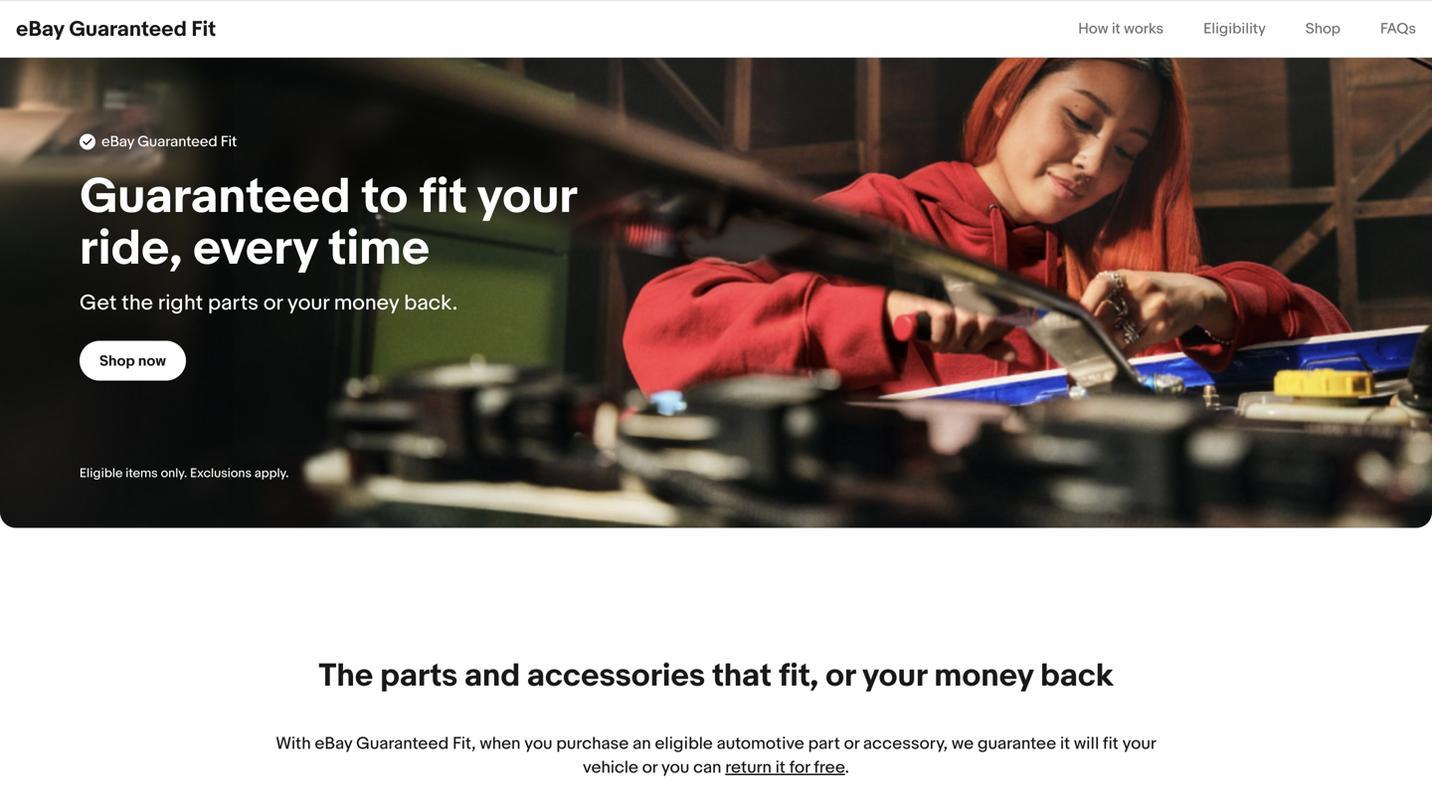 Task type: vqa. For each thing, say whether or not it's contained in the screenshot.
the every
yes



Task type: locate. For each thing, give the bounding box(es) containing it.
shop
[[1306, 20, 1341, 38], [100, 352, 135, 369]]

1 horizontal spatial fit
[[1104, 733, 1119, 754]]

1 vertical spatial it
[[1061, 733, 1071, 754]]

0 horizontal spatial it
[[776, 757, 786, 778]]

you right when
[[525, 733, 553, 754]]

or
[[264, 290, 283, 316], [826, 657, 856, 693], [844, 733, 860, 754], [643, 757, 658, 778]]

shop left faqs
[[1306, 20, 1341, 38]]

it right how
[[1112, 20, 1121, 38]]

fit,
[[779, 657, 819, 693]]

the parts and accessories that fit, or your money back
[[319, 657, 1114, 693]]

0 vertical spatial you
[[525, 733, 553, 754]]

purchase
[[557, 733, 629, 754]]

parts
[[208, 290, 259, 316], [380, 657, 458, 693]]

0 horizontal spatial fit
[[419, 168, 468, 223]]

1 vertical spatial ebay
[[315, 733, 353, 754]]

ebay
[[16, 17, 64, 41], [315, 733, 353, 754]]

2 vertical spatial guaranteed
[[356, 733, 449, 754]]

you down eligible
[[662, 757, 690, 778]]

1 horizontal spatial shop
[[1306, 20, 1341, 38]]

items
[[126, 466, 158, 481]]

fit right will
[[1104, 733, 1119, 754]]

your inside guaranteed to fit your ride, every time
[[477, 168, 577, 223]]

eligible items only. exclusions apply.
[[80, 466, 289, 481]]

guaranteed down a person in a red hoodie working on the engine of a car inside a garage. image at the left
[[80, 168, 351, 223]]

every
[[193, 220, 318, 275]]

part
[[809, 733, 841, 754]]

1 vertical spatial shop
[[100, 352, 135, 369]]

2 horizontal spatial it
[[1112, 20, 1121, 38]]

shop link
[[1306, 20, 1341, 38]]

it inside with ebay guaranteed fit, when you purchase an eligible automotive part or accessory, we guarantee it will fit your vehicle or you can
[[1061, 733, 1071, 754]]

shop left now
[[100, 352, 135, 369]]

money back
[[935, 657, 1114, 693]]

we
[[952, 733, 974, 754]]

1 vertical spatial you
[[662, 757, 690, 778]]

fit inside with ebay guaranteed fit, when you purchase an eligible automotive part or accessory, we guarantee it will fit your vehicle or you can
[[1104, 733, 1119, 754]]

guaranteed to fit your ride, every time
[[80, 168, 577, 275]]

1 horizontal spatial it
[[1061, 733, 1071, 754]]

fit
[[191, 17, 216, 41]]

guaranteed left fit
[[69, 17, 187, 41]]

your inside with ebay guaranteed fit, when you purchase an eligible automotive part or accessory, we guarantee it will fit your vehicle or you can
[[1123, 733, 1157, 754]]

shop for shop now
[[100, 352, 135, 369]]

money back.
[[334, 290, 458, 316]]

1 vertical spatial parts
[[380, 657, 458, 693]]

parts right the
[[380, 657, 458, 693]]

shop inside the "shop now" link
[[100, 352, 135, 369]]

your
[[477, 168, 577, 223], [288, 290, 329, 316], [863, 657, 928, 693], [1123, 733, 1157, 754]]

1 horizontal spatial ebay
[[315, 733, 353, 754]]

how it works
[[1079, 20, 1164, 38]]

or up . at right bottom
[[844, 733, 860, 754]]

it down automotive
[[776, 757, 786, 778]]

it left will
[[1061, 733, 1071, 754]]

exclusions
[[190, 466, 252, 481]]

fit right to
[[419, 168, 468, 223]]

return it for free .
[[726, 757, 850, 778]]

it for how it works
[[1112, 20, 1121, 38]]

it
[[1112, 20, 1121, 38], [1061, 733, 1071, 754], [776, 757, 786, 778]]

ebay guaranteed fit
[[16, 17, 216, 41]]

an
[[633, 733, 651, 754]]

guaranteed
[[69, 17, 187, 41], [80, 168, 351, 223], [356, 733, 449, 754]]

1 vertical spatial fit
[[1104, 733, 1119, 754]]

a person in a red hoodie working on the engine of a car inside a garage. image
[[80, 130, 238, 154]]

it for return it for free .
[[776, 757, 786, 778]]

guarantee
[[978, 733, 1057, 754]]

now
[[138, 352, 166, 369]]

0 horizontal spatial ebay
[[16, 17, 64, 41]]

apply.
[[255, 466, 289, 481]]

when
[[480, 733, 521, 754]]

parts right 'right'
[[208, 290, 259, 316]]

ebay inside with ebay guaranteed fit, when you purchase an eligible automotive part or accessory, we guarantee it will fit your vehicle or you can
[[315, 733, 353, 754]]

1 vertical spatial guaranteed
[[80, 168, 351, 223]]

0 horizontal spatial parts
[[208, 290, 259, 316]]

0 vertical spatial shop
[[1306, 20, 1341, 38]]

0 vertical spatial it
[[1112, 20, 1121, 38]]

fit inside guaranteed to fit your ride, every time
[[419, 168, 468, 223]]

you
[[525, 733, 553, 754], [662, 757, 690, 778]]

0 vertical spatial fit
[[419, 168, 468, 223]]

get the right parts or your money back.
[[80, 290, 458, 316]]

for free
[[790, 757, 846, 778]]

2 vertical spatial it
[[776, 757, 786, 778]]

the
[[319, 657, 374, 693]]

vehicle
[[583, 757, 639, 778]]

guaranteed left fit,
[[356, 733, 449, 754]]

fit
[[419, 168, 468, 223], [1104, 733, 1119, 754]]

shop now
[[100, 352, 166, 369]]

with ebay guaranteed fit, when you purchase an eligible automotive part or accessory, we guarantee it will fit your vehicle or you can
[[276, 733, 1157, 778]]

0 horizontal spatial shop
[[100, 352, 135, 369]]



Task type: describe. For each thing, give the bounding box(es) containing it.
will
[[1075, 733, 1100, 754]]

get
[[80, 290, 117, 316]]

with
[[276, 733, 311, 754]]

return it for free link
[[726, 757, 846, 778]]

time
[[328, 220, 430, 275]]

accessory,
[[864, 733, 948, 754]]

0 vertical spatial ebay
[[16, 17, 64, 41]]

accessories
[[527, 657, 706, 693]]

or down every
[[264, 290, 283, 316]]

eligibility
[[1204, 20, 1267, 38]]

0 horizontal spatial you
[[525, 733, 553, 754]]

how it works link
[[1079, 20, 1164, 38]]

or right fit,
[[826, 657, 856, 693]]

eligibility link
[[1204, 20, 1267, 38]]

eligible
[[655, 733, 713, 754]]

only.
[[161, 466, 187, 481]]

1 horizontal spatial parts
[[380, 657, 458, 693]]

or down an
[[643, 757, 658, 778]]

shop for shop
[[1306, 20, 1341, 38]]

faqs link
[[1381, 20, 1417, 38]]

and
[[465, 657, 521, 693]]

1 horizontal spatial you
[[662, 757, 690, 778]]

guaranteed inside with ebay guaranteed fit, when you purchase an eligible automotive part or accessory, we guarantee it will fit your vehicle or you can
[[356, 733, 449, 754]]

automotive
[[717, 733, 805, 754]]

0 vertical spatial parts
[[208, 290, 259, 316]]

right
[[158, 290, 203, 316]]

guaranteed inside guaranteed to fit your ride, every time
[[80, 168, 351, 223]]

to
[[361, 168, 408, 223]]

how
[[1079, 20, 1109, 38]]

the
[[122, 290, 153, 316]]

can
[[694, 757, 722, 778]]

ride,
[[80, 220, 182, 275]]

.
[[846, 757, 850, 778]]

that
[[712, 657, 772, 693]]

fit,
[[453, 733, 476, 754]]

shop now link
[[80, 341, 186, 381]]

works
[[1125, 20, 1164, 38]]

eligible
[[80, 466, 123, 481]]

return
[[726, 757, 772, 778]]

0 vertical spatial guaranteed
[[69, 17, 187, 41]]

faqs
[[1381, 20, 1417, 38]]



